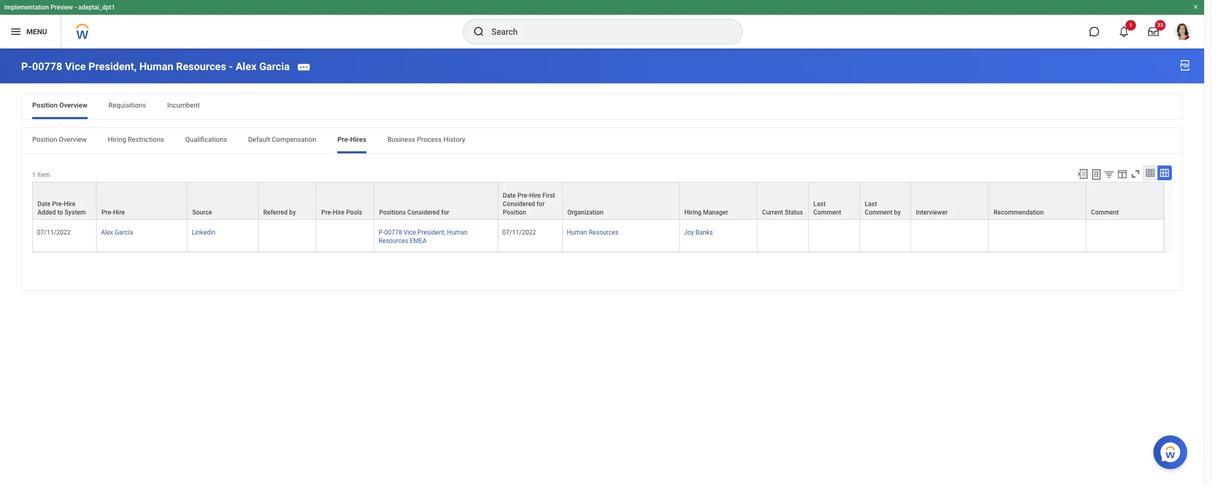 Task type: locate. For each thing, give the bounding box(es) containing it.
hiring restrictions
[[108, 136, 164, 143]]

pre-hire pools
[[321, 209, 362, 216]]

1 horizontal spatial 1
[[1130, 22, 1133, 28]]

position inside date pre-hire first considered for position
[[503, 209, 526, 216]]

-
[[75, 4, 77, 11], [229, 60, 233, 73]]

president,
[[88, 60, 137, 73], [418, 229, 446, 236]]

inbox large image
[[1148, 26, 1159, 37]]

expand table image
[[1160, 168, 1170, 178]]

president, up emea
[[418, 229, 446, 236]]

menu
[[26, 27, 47, 36]]

1 vertical spatial position
[[32, 136, 57, 143]]

0 horizontal spatial 07/11/2022
[[37, 229, 71, 236]]

1 horizontal spatial last
[[865, 201, 877, 208]]

p- for p-00778 vice president, human resources - alex garcia
[[21, 60, 32, 73]]

pre-
[[338, 136, 350, 143], [518, 192, 529, 199], [52, 201, 64, 208], [101, 209, 113, 216], [321, 209, 333, 216]]

cell down recommendation
[[989, 220, 1087, 252]]

overview
[[59, 101, 87, 109], [59, 136, 87, 143]]

1 inside button
[[1130, 22, 1133, 28]]

1 vertical spatial p-
[[379, 229, 384, 236]]

cell down current status at the right top
[[758, 220, 809, 252]]

source
[[192, 209, 212, 216]]

human up incumbent
[[139, 60, 173, 73]]

human inside p-00778 vice president, human resources emea
[[447, 229, 468, 236]]

1 vertical spatial 1
[[32, 171, 36, 179]]

to
[[57, 209, 63, 216]]

0 vertical spatial 1
[[1130, 22, 1133, 28]]

1 vertical spatial -
[[229, 60, 233, 73]]

2 horizontal spatial comment
[[1091, 209, 1119, 216]]

1 comment from the left
[[814, 209, 841, 216]]

tab list
[[22, 94, 1183, 119], [22, 128, 1183, 154]]

0 vertical spatial considered
[[503, 201, 535, 208]]

cell down referred by
[[259, 220, 317, 252]]

33 button
[[1142, 20, 1166, 43]]

interviewer button
[[912, 183, 989, 220]]

pre- up alex garcia 'link' at the left top
[[101, 209, 113, 216]]

garcia inside 'link'
[[115, 229, 133, 236]]

added
[[37, 209, 56, 216]]

p-00778 vice president, human resources emea link
[[379, 227, 468, 245]]

alex garcia
[[101, 229, 133, 236]]

last right the "last comment" popup button
[[865, 201, 877, 208]]

0 horizontal spatial president,
[[88, 60, 137, 73]]

1 vertical spatial for
[[441, 209, 449, 216]]

human down organization
[[567, 229, 587, 236]]

0 vertical spatial -
[[75, 4, 77, 11]]

1
[[1130, 22, 1133, 28], [32, 171, 36, 179]]

human down positions considered for "popup button"
[[447, 229, 468, 236]]

hire left first
[[529, 192, 541, 199]]

1 horizontal spatial 07/11/2022
[[502, 229, 536, 236]]

cell
[[259, 220, 317, 252], [317, 220, 374, 252], [758, 220, 809, 252], [809, 220, 860, 252], [860, 220, 912, 252], [912, 220, 989, 252], [989, 220, 1087, 252], [1087, 220, 1164, 252]]

0 horizontal spatial -
[[75, 4, 77, 11]]

pre- inside date pre-hire first considered for position
[[518, 192, 529, 199]]

cell down interviewer
[[912, 220, 989, 252]]

0 horizontal spatial for
[[441, 209, 449, 216]]

positions considered for
[[379, 209, 449, 216]]

0 horizontal spatial alex
[[101, 229, 113, 236]]

comment
[[814, 209, 841, 216], [865, 209, 893, 216], [1091, 209, 1119, 216]]

date up added
[[37, 201, 51, 208]]

0 horizontal spatial hiring
[[108, 136, 126, 143]]

1 horizontal spatial vice
[[404, 229, 416, 236]]

1 horizontal spatial considered
[[503, 201, 535, 208]]

0 horizontal spatial human
[[139, 60, 173, 73]]

alex garcia link
[[101, 227, 133, 236]]

1 tab list from the top
[[22, 94, 1183, 119]]

pre-hire pools button
[[317, 183, 374, 220]]

1 vertical spatial president,
[[418, 229, 446, 236]]

comment button
[[1087, 183, 1164, 220]]

hiring inside popup button
[[685, 209, 702, 216]]

0 horizontal spatial p-
[[21, 60, 32, 73]]

p-00778 vice president, human resources - alex garcia main content
[[0, 49, 1204, 301]]

last right current status popup button at right
[[814, 201, 826, 208]]

justify image
[[10, 25, 22, 38]]

0 vertical spatial tab list
[[22, 94, 1183, 119]]

default
[[248, 136, 270, 143]]

2 horizontal spatial human
[[567, 229, 587, 236]]

2 last from the left
[[865, 201, 877, 208]]

hiring for hiring manager
[[685, 209, 702, 216]]

0 horizontal spatial date
[[37, 201, 51, 208]]

last inside 'last comment by'
[[865, 201, 877, 208]]

position
[[32, 101, 58, 109], [32, 136, 57, 143], [503, 209, 526, 216]]

banks
[[696, 229, 713, 236]]

0 vertical spatial position overview
[[32, 101, 87, 109]]

p- for p-00778 vice president, human resources emea
[[379, 229, 384, 236]]

date inside date pre-hire first considered for position
[[503, 192, 516, 199]]

date left first
[[503, 192, 516, 199]]

positions
[[379, 209, 406, 216]]

5 cell from the left
[[860, 220, 912, 252]]

comment right the "last comment" popup button
[[865, 209, 893, 216]]

1 vertical spatial position overview
[[32, 136, 87, 143]]

comment down select to filter grid data image
[[1091, 209, 1119, 216]]

date for date pre-hire first considered for position
[[503, 192, 516, 199]]

pre- left pools at the top left
[[321, 209, 333, 216]]

pre- inside tab list
[[338, 136, 350, 143]]

1 horizontal spatial 00778
[[384, 229, 402, 236]]

comment right 'status'
[[814, 209, 841, 216]]

for down first
[[537, 201, 545, 208]]

pre- inside pre-hire pools popup button
[[321, 209, 333, 216]]

view printable version (pdf) image
[[1179, 59, 1192, 72]]

emea
[[410, 238, 427, 245]]

p-00778 vice president, human resources - alex garcia
[[21, 60, 290, 73]]

alex
[[236, 60, 257, 73], [101, 229, 113, 236]]

0 vertical spatial overview
[[59, 101, 87, 109]]

incumbent
[[167, 101, 200, 109]]

compensation
[[272, 136, 316, 143]]

comment for last comment
[[814, 209, 841, 216]]

resources inside p-00778 vice president, human resources emea
[[379, 238, 408, 245]]

1 vertical spatial overview
[[59, 136, 87, 143]]

joy banks
[[684, 229, 713, 236]]

referred by button
[[259, 183, 316, 220]]

hire inside date pre-hire added to system
[[64, 201, 76, 208]]

hiring inside tab list
[[108, 136, 126, 143]]

cell down comment popup button on the right of the page
[[1087, 220, 1164, 252]]

hiring
[[108, 136, 126, 143], [685, 209, 702, 216]]

1 horizontal spatial by
[[894, 209, 901, 216]]

cell down 'last comment by'
[[860, 220, 912, 252]]

date
[[503, 192, 516, 199], [37, 201, 51, 208]]

2 vertical spatial resources
[[379, 238, 408, 245]]

human
[[139, 60, 173, 73], [447, 229, 468, 236], [567, 229, 587, 236]]

pre- up to
[[52, 201, 64, 208]]

pre- left first
[[518, 192, 529, 199]]

07/11/2022
[[37, 229, 71, 236], [502, 229, 536, 236]]

resources
[[176, 60, 226, 73], [589, 229, 619, 236], [379, 238, 408, 245]]

for
[[537, 201, 545, 208], [441, 209, 449, 216]]

by left interviewer
[[894, 209, 901, 216]]

07/11/2022 down to
[[37, 229, 71, 236]]

00778 inside p-00778 vice president, human resources emea
[[384, 229, 402, 236]]

0 vertical spatial position
[[32, 101, 58, 109]]

pre-hire
[[101, 209, 125, 216]]

positions considered for button
[[374, 183, 498, 220]]

0 horizontal spatial 1
[[32, 171, 36, 179]]

date for date pre-hire added to system
[[37, 201, 51, 208]]

2 vertical spatial position
[[503, 209, 526, 216]]

search image
[[473, 25, 485, 38]]

1 last from the left
[[814, 201, 826, 208]]

0 vertical spatial p-
[[21, 60, 32, 73]]

hiring manager
[[685, 209, 728, 216]]

2 by from the left
[[894, 209, 901, 216]]

0 horizontal spatial last
[[814, 201, 826, 208]]

2 07/11/2022 from the left
[[502, 229, 536, 236]]

07/11/2022 down date pre-hire first considered for position
[[502, 229, 536, 236]]

00778 down 'positions' at the top of page
[[384, 229, 402, 236]]

by right referred
[[289, 209, 296, 216]]

1 button
[[1113, 20, 1136, 43]]

pre-hire button
[[97, 183, 187, 220]]

1 horizontal spatial resources
[[379, 238, 408, 245]]

1 vertical spatial garcia
[[115, 229, 133, 236]]

0 vertical spatial date
[[503, 192, 516, 199]]

00778 down menu
[[32, 60, 62, 73]]

0 horizontal spatial by
[[289, 209, 296, 216]]

1 row from the top
[[32, 182, 1164, 220]]

1 vertical spatial date
[[37, 201, 51, 208]]

for up p-00778 vice president, human resources emea link
[[441, 209, 449, 216]]

p-00778 vice president, human resources emea
[[379, 229, 468, 245]]

4 cell from the left
[[809, 220, 860, 252]]

date pre-hire added to system
[[37, 201, 86, 216]]

0 vertical spatial resources
[[176, 60, 226, 73]]

hire
[[529, 192, 541, 199], [64, 201, 76, 208], [113, 209, 125, 216], [333, 209, 345, 216]]

organization
[[567, 209, 604, 216]]

date inside date pre-hire added to system
[[37, 201, 51, 208]]

0 vertical spatial alex
[[236, 60, 257, 73]]

last comment by button
[[860, 183, 911, 220]]

00778
[[32, 60, 62, 73], [384, 229, 402, 236]]

1 vertical spatial resources
[[589, 229, 619, 236]]

linkedin
[[192, 229, 216, 236]]

export to worksheets image
[[1090, 168, 1103, 181]]

1 vertical spatial tab list
[[22, 128, 1183, 154]]

manager
[[703, 209, 728, 216]]

1 vertical spatial alex
[[101, 229, 113, 236]]

row up human resources link
[[32, 182, 1164, 220]]

p- inside p-00778 vice president, human resources emea
[[379, 229, 384, 236]]

2 row from the top
[[32, 220, 1164, 252]]

comment for last comment by
[[865, 209, 893, 216]]

pre-hires
[[338, 136, 366, 143]]

implementation preview -   adeptai_dpt1
[[4, 4, 115, 11]]

vice
[[65, 60, 86, 73], [404, 229, 416, 236]]

by
[[289, 209, 296, 216], [894, 209, 901, 216]]

0 vertical spatial garcia
[[259, 60, 290, 73]]

hiring for hiring restrictions
[[108, 136, 126, 143]]

0 horizontal spatial resources
[[176, 60, 226, 73]]

0 vertical spatial for
[[537, 201, 545, 208]]

date pre-hire added to system button
[[33, 183, 96, 220]]

comment inside 'last comment by'
[[865, 209, 893, 216]]

0 horizontal spatial comment
[[814, 209, 841, 216]]

0 horizontal spatial garcia
[[115, 229, 133, 236]]

resources up incumbent
[[176, 60, 226, 73]]

position overview
[[32, 101, 87, 109], [32, 136, 87, 143]]

0 vertical spatial president,
[[88, 60, 137, 73]]

1 horizontal spatial p-
[[379, 229, 384, 236]]

cell down last comment
[[809, 220, 860, 252]]

human resources link
[[567, 227, 619, 236]]

last
[[814, 201, 826, 208], [865, 201, 877, 208]]

president, up requisitions
[[88, 60, 137, 73]]

1 right "notifications large" image
[[1130, 22, 1133, 28]]

comment inside popup button
[[814, 209, 841, 216]]

toolbar
[[1072, 166, 1172, 182]]

0 vertical spatial 00778
[[32, 60, 62, 73]]

0 horizontal spatial 00778
[[32, 60, 62, 73]]

system
[[65, 209, 86, 216]]

resources down organization
[[589, 229, 619, 236]]

1 vertical spatial vice
[[404, 229, 416, 236]]

for inside date pre-hire first considered for position
[[537, 201, 545, 208]]

pre- inside pre-hire popup button
[[101, 209, 113, 216]]

p- down 'positions' at the top of page
[[379, 229, 384, 236]]

p- down menu dropdown button
[[21, 60, 32, 73]]

position for requisitions
[[32, 101, 58, 109]]

resources left emea
[[379, 238, 408, 245]]

joy banks link
[[684, 227, 713, 236]]

last for last comment by
[[865, 201, 877, 208]]

0 vertical spatial hiring
[[108, 136, 126, 143]]

last comment by
[[865, 201, 901, 216]]

table image
[[1145, 168, 1156, 178]]

resources for p-00778 vice president, human resources - alex garcia
[[176, 60, 226, 73]]

hire up system
[[64, 201, 76, 208]]

considered
[[503, 201, 535, 208], [407, 209, 440, 216]]

1 left item
[[32, 171, 36, 179]]

cell down pre-hire pools
[[317, 220, 374, 252]]

0 vertical spatial vice
[[65, 60, 86, 73]]

hire left pools at the top left
[[333, 209, 345, 216]]

0 horizontal spatial considered
[[407, 209, 440, 216]]

1 horizontal spatial hiring
[[685, 209, 702, 216]]

1 position overview from the top
[[32, 101, 87, 109]]

qualifications
[[185, 136, 227, 143]]

2 comment from the left
[[865, 209, 893, 216]]

pre- right compensation
[[338, 136, 350, 143]]

1 vertical spatial hiring
[[685, 209, 702, 216]]

vice inside p-00778 vice president, human resources emea
[[404, 229, 416, 236]]

p-
[[21, 60, 32, 73], [379, 229, 384, 236]]

- inside menu banner
[[75, 4, 77, 11]]

human resources
[[567, 229, 619, 236]]

last comment button
[[809, 183, 860, 220]]

president, inside p-00778 vice president, human resources emea
[[418, 229, 446, 236]]

1 horizontal spatial date
[[503, 192, 516, 199]]

hiring up 'joy banks' link
[[685, 209, 702, 216]]

garcia
[[259, 60, 290, 73], [115, 229, 133, 236]]

alex inside 'link'
[[101, 229, 113, 236]]

- inside main content
[[229, 60, 233, 73]]

hiring left "restrictions"
[[108, 136, 126, 143]]

1 vertical spatial considered
[[407, 209, 440, 216]]

item
[[37, 171, 50, 179]]

click to view/edit grid preferences image
[[1117, 168, 1128, 180]]

1 horizontal spatial president,
[[418, 229, 446, 236]]

1 horizontal spatial -
[[229, 60, 233, 73]]

pre- for pre-hire pools
[[321, 209, 333, 216]]

close environment banner image
[[1193, 4, 1199, 10]]

0 horizontal spatial vice
[[65, 60, 86, 73]]

row down organization
[[32, 220, 1164, 252]]

row
[[32, 182, 1164, 220], [32, 220, 1164, 252]]

1 horizontal spatial comment
[[865, 209, 893, 216]]

1 inside p-00778 vice president, human resources - alex garcia main content
[[32, 171, 36, 179]]

1 07/11/2022 from the left
[[37, 229, 71, 236]]

last inside last comment
[[814, 201, 826, 208]]

1 horizontal spatial human
[[447, 229, 468, 236]]

menu button
[[0, 15, 61, 49]]

1 horizontal spatial for
[[537, 201, 545, 208]]

referred
[[263, 209, 288, 216]]

1 vertical spatial 00778
[[384, 229, 402, 236]]

2 position overview from the top
[[32, 136, 87, 143]]



Task type: describe. For each thing, give the bounding box(es) containing it.
row containing 07/11/2022
[[32, 220, 1164, 252]]

vice for p-00778 vice president, human resources - alex garcia
[[65, 60, 86, 73]]

recommendation button
[[989, 183, 1086, 220]]

current status
[[762, 209, 803, 216]]

p-00778 vice president, human resources - alex garcia link
[[21, 60, 290, 73]]

by inside 'last comment by'
[[894, 209, 901, 216]]

2 horizontal spatial resources
[[589, 229, 619, 236]]

current status button
[[758, 183, 808, 220]]

pre- for pre-hire
[[101, 209, 113, 216]]

source button
[[188, 183, 258, 220]]

process
[[417, 136, 442, 143]]

menu banner
[[0, 0, 1204, 49]]

vice for p-00778 vice president, human resources emea
[[404, 229, 416, 236]]

Search Workday  search field
[[492, 20, 721, 43]]

hiring manager button
[[680, 183, 757, 220]]

1 for 1 item
[[32, 171, 36, 179]]

6 cell from the left
[[912, 220, 989, 252]]

overview for hiring restrictions
[[59, 136, 87, 143]]

interviewer
[[916, 209, 948, 216]]

hire inside date pre-hire first considered for position
[[529, 192, 541, 199]]

1 horizontal spatial alex
[[236, 60, 257, 73]]

1 item
[[32, 171, 50, 179]]

adeptai_dpt1
[[78, 4, 115, 11]]

joy
[[684, 229, 694, 236]]

toolbar inside p-00778 vice president, human resources - alex garcia main content
[[1072, 166, 1172, 182]]

human for -
[[139, 60, 173, 73]]

president, for p-00778 vice president, human resources - alex garcia
[[88, 60, 137, 73]]

00778 for p-00778 vice president, human resources - alex garcia
[[32, 60, 62, 73]]

notifications large image
[[1119, 26, 1129, 37]]

considered inside "popup button"
[[407, 209, 440, 216]]

pre- for pre-hires
[[338, 136, 350, 143]]

00778 for p-00778 vice president, human resources emea
[[384, 229, 402, 236]]

date pre-hire first considered for position button
[[498, 183, 562, 220]]

33
[[1158, 22, 1164, 28]]

2 cell from the left
[[317, 220, 374, 252]]

pre- inside date pre-hire added to system
[[52, 201, 64, 208]]

current
[[762, 209, 783, 216]]

status
[[785, 209, 803, 216]]

date pre-hire first considered for position
[[503, 192, 555, 216]]

select to filter grid data image
[[1104, 169, 1115, 180]]

row containing date pre-hire first considered for position
[[32, 182, 1164, 220]]

1 cell from the left
[[259, 220, 317, 252]]

position overview for hiring restrictions
[[32, 136, 87, 143]]

default compensation
[[248, 136, 316, 143]]

human inside human resources link
[[567, 229, 587, 236]]

fullscreen image
[[1130, 168, 1142, 180]]

pools
[[346, 209, 362, 216]]

implementation
[[4, 4, 49, 11]]

2 tab list from the top
[[22, 128, 1183, 154]]

president, for p-00778 vice president, human resources emea
[[418, 229, 446, 236]]

linkedin link
[[192, 227, 216, 236]]

restrictions
[[128, 136, 164, 143]]

hire up alex garcia 'link' at the left top
[[113, 209, 125, 216]]

first
[[543, 192, 555, 199]]

business
[[388, 136, 415, 143]]

1 by from the left
[[289, 209, 296, 216]]

for inside "popup button"
[[441, 209, 449, 216]]

considered inside date pre-hire first considered for position
[[503, 201, 535, 208]]

referred by
[[263, 209, 296, 216]]

organization button
[[563, 183, 679, 220]]

1 horizontal spatial garcia
[[259, 60, 290, 73]]

position overview for requisitions
[[32, 101, 87, 109]]

3 cell from the left
[[758, 220, 809, 252]]

1 for 1
[[1130, 22, 1133, 28]]

history
[[444, 136, 465, 143]]

business process history
[[388, 136, 465, 143]]

8 cell from the left
[[1087, 220, 1164, 252]]

requisitions
[[109, 101, 146, 109]]

hires
[[350, 136, 366, 143]]

recommendation
[[994, 209, 1044, 216]]

human for emea
[[447, 229, 468, 236]]

profile logan mcneil image
[[1175, 23, 1192, 42]]

overview for requisitions
[[59, 101, 87, 109]]

preview
[[51, 4, 73, 11]]

position for hiring restrictions
[[32, 136, 57, 143]]

7 cell from the left
[[989, 220, 1087, 252]]

last for last comment
[[814, 201, 826, 208]]

export to excel image
[[1077, 168, 1089, 180]]

resources for p-00778 vice president, human resources emea
[[379, 238, 408, 245]]

last comment
[[814, 201, 841, 216]]

3 comment from the left
[[1091, 209, 1119, 216]]



Task type: vqa. For each thing, say whether or not it's contained in the screenshot.
"chevron left small" icon
no



